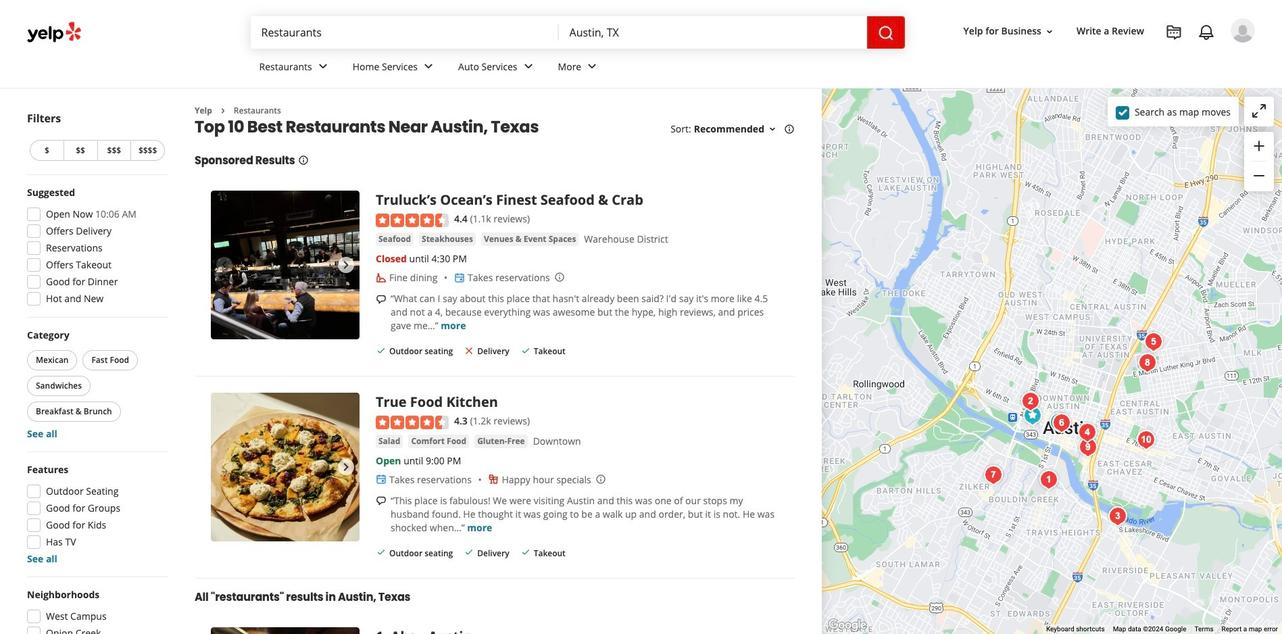 Task type: locate. For each thing, give the bounding box(es) containing it.
16 checkmark v2 image
[[376, 345, 387, 356], [520, 345, 531, 356], [520, 547, 531, 558]]

2 slideshow element from the top
[[211, 393, 360, 542]]

aba - austin image
[[1035, 466, 1062, 493]]

16 info v2 image
[[784, 124, 795, 135], [298, 155, 309, 166]]

suerte image
[[1133, 426, 1160, 453]]

zoom out image
[[1251, 168, 1267, 184]]

0 horizontal spatial 16 takes reservations v2 image
[[376, 474, 387, 485]]

next image
[[338, 257, 354, 273], [338, 459, 354, 475]]

1 next image from the top
[[338, 257, 354, 273]]

2 previous image from the top
[[216, 459, 233, 475]]

2 none field from the left
[[559, 16, 867, 49]]

info icon image
[[554, 272, 565, 282], [554, 272, 565, 282], [595, 474, 606, 484], [595, 474, 606, 484]]

16 checkmark v2 image
[[376, 547, 387, 558], [464, 547, 475, 558]]

2 horizontal spatial 24 chevron down v2 image
[[584, 58, 600, 75]]

zoom in image
[[1251, 138, 1267, 154]]

16 chevron down v2 image
[[767, 124, 778, 135]]

1 horizontal spatial 16 checkmark v2 image
[[464, 547, 475, 558]]

0 vertical spatial 16 info v2 image
[[784, 124, 795, 135]]

true food kitchen image
[[1019, 402, 1046, 429]]

16 checkmark v2 image for 4.4 star rating image
[[520, 345, 531, 356]]

1 horizontal spatial 24 chevron down v2 image
[[520, 58, 536, 75]]

2 16 checkmark v2 image from the left
[[464, 547, 475, 558]]

slideshow element for 16 speech v2 icon
[[211, 393, 360, 542]]

16 happy hour specials v2 image
[[488, 474, 499, 485]]

4.4 star rating image
[[376, 213, 449, 227]]

0 horizontal spatial 16 checkmark v2 image
[[376, 547, 387, 558]]

group
[[1244, 132, 1274, 191], [23, 186, 168, 310], [24, 328, 168, 441], [23, 463, 168, 566], [23, 588, 168, 634]]

0 vertical spatial 16 takes reservations v2 image
[[454, 272, 465, 283]]

qi austin image
[[1017, 388, 1044, 415]]

0 horizontal spatial 24 chevron down v2 image
[[315, 58, 331, 75]]

expand map image
[[1251, 103, 1267, 119]]

slideshow element
[[211, 191, 360, 340], [211, 393, 360, 542]]

3 24 chevron down v2 image from the left
[[584, 58, 600, 75]]

1618 asian fusion image
[[1104, 503, 1131, 530]]

address, neighborhood, city, state or zip text field
[[559, 16, 867, 49]]

1 vertical spatial next image
[[338, 459, 354, 475]]

previous image for the slideshow element associated with 16 speech v2 icon
[[216, 459, 233, 475]]

None field
[[250, 16, 559, 49], [559, 16, 867, 49]]

24 chevron down v2 image
[[420, 58, 437, 75]]

0 vertical spatial slideshow element
[[211, 191, 360, 340]]

1 none field from the left
[[250, 16, 559, 49]]

None search field
[[250, 16, 905, 49]]

0 horizontal spatial 16 info v2 image
[[298, 155, 309, 166]]

previous image
[[216, 257, 233, 273], [216, 459, 233, 475]]

1 horizontal spatial 16 takes reservations v2 image
[[454, 272, 465, 283]]

next image for 16 speech v2 image
[[338, 257, 354, 273]]

2 next image from the top
[[338, 459, 354, 475]]

24 chevron down v2 image
[[315, 58, 331, 75], [520, 58, 536, 75], [584, 58, 600, 75]]

moonshine patio bar & grill image
[[1074, 419, 1101, 446]]

16 takes reservations v2 image
[[454, 272, 465, 283], [376, 474, 387, 485]]

none field things to do, nail salons, plumbers
[[250, 16, 559, 49]]

1 vertical spatial 16 takes reservations v2 image
[[376, 474, 387, 485]]

red ash image
[[1048, 409, 1075, 436]]

google image
[[825, 616, 870, 634]]

1 previous image from the top
[[216, 257, 233, 273]]

2 24 chevron down v2 image from the left
[[520, 58, 536, 75]]

1 vertical spatial previous image
[[216, 459, 233, 475]]

0 vertical spatial next image
[[338, 257, 354, 273]]

0 vertical spatial previous image
[[216, 257, 233, 273]]

notifications image
[[1198, 24, 1215, 41]]

1 horizontal spatial 16 info v2 image
[[784, 124, 795, 135]]

16 close v2 image
[[464, 345, 475, 356]]

1 vertical spatial slideshow element
[[211, 393, 360, 542]]

1 slideshow element from the top
[[211, 191, 360, 340]]



Task type: describe. For each thing, give the bounding box(es) containing it.
none field address, neighborhood, city, state or zip
[[559, 16, 867, 49]]

16 fine dining v2 image
[[376, 272, 387, 283]]

business categories element
[[248, 49, 1255, 88]]

1 16 checkmark v2 image from the left
[[376, 547, 387, 558]]

4.3 star rating image
[[376, 415, 449, 429]]

previous image for the slideshow element for 16 speech v2 image
[[216, 257, 233, 273]]

search image
[[878, 25, 894, 41]]

next image for 16 speech v2 icon
[[338, 459, 354, 475]]

1 24 chevron down v2 image from the left
[[315, 58, 331, 75]]

1 vertical spatial 16 info v2 image
[[298, 155, 309, 166]]

16 speech v2 image
[[376, 294, 387, 305]]

16 speech v2 image
[[376, 496, 387, 507]]

salty sow image
[[1140, 328, 1167, 355]]

16 checkmark v2 image for 4.3 star rating image
[[520, 547, 531, 558]]

kendall p. image
[[1231, 18, 1255, 43]]

odd duck image
[[980, 461, 1007, 488]]

projects image
[[1166, 24, 1182, 41]]

anthem image
[[1074, 434, 1101, 461]]

la plancha image
[[1134, 349, 1161, 376]]

16 chevron right v2 image
[[218, 105, 228, 116]]

16 chevron down v2 image
[[1044, 26, 1055, 37]]

user actions element
[[953, 17, 1274, 100]]

slideshow element for 16 speech v2 image
[[211, 191, 360, 340]]

things to do, nail salons, plumbers text field
[[250, 16, 559, 49]]

map region
[[756, 0, 1282, 634]]

truluck's ocean's finest seafood & crab image
[[1045, 409, 1072, 436]]



Task type: vqa. For each thing, say whether or not it's contained in the screenshot.
Anthem icon
yes



